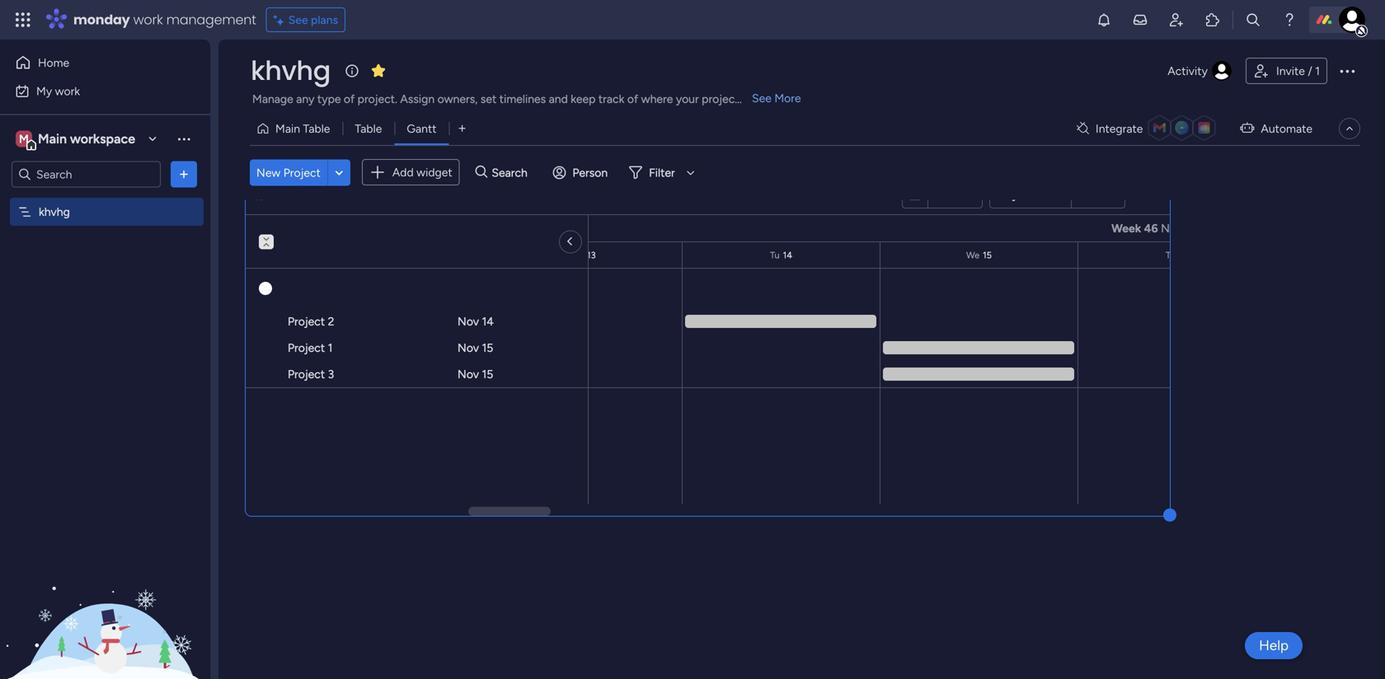 Task type: describe. For each thing, give the bounding box(es) containing it.
remove from favorites image
[[370, 62, 387, 79]]

1 - from the left
[[210, 221, 215, 235]]

set
[[481, 92, 497, 106]]

see more link
[[750, 90, 803, 106]]

th
[[1166, 250, 1176, 261]]

workspace selection element
[[16, 129, 138, 150]]

work for my
[[55, 84, 80, 98]]

1 inside invite / 1 button
[[1315, 64, 1320, 78]]

1 of from the left
[[344, 92, 355, 106]]

15 for project 3
[[482, 367, 493, 381]]

workspace image
[[16, 130, 32, 148]]

v2 funnel image
[[330, 189, 341, 201]]

angle right image
[[569, 235, 572, 249]]

main table
[[275, 122, 330, 136]]

any
[[296, 92, 315, 106]]

see plans button
[[266, 7, 346, 32]]

mo 13
[[571, 250, 596, 261]]

nov 15 for project 1
[[458, 341, 493, 355]]

1 horizontal spatial khvhg
[[251, 52, 331, 89]]

help image
[[1281, 12, 1298, 28]]

management
[[166, 10, 256, 29]]

help
[[1259, 637, 1289, 654]]

timelines
[[499, 92, 546, 106]]

khvhg field
[[247, 52, 335, 89]]

m
[[19, 132, 29, 146]]

plans
[[311, 13, 338, 27]]

project 3
[[288, 367, 334, 381]]

nov 10 - nov 16
[[168, 221, 254, 235]]

main table button
[[250, 115, 343, 142]]

/
[[1308, 64, 1312, 78]]

1 table from the left
[[303, 122, 330, 136]]

more
[[774, 91, 801, 105]]

gary orlando image
[[1339, 7, 1365, 33]]

1 vertical spatial 1
[[328, 341, 333, 355]]

owners,
[[438, 92, 478, 106]]

10
[[195, 221, 208, 235]]

1 horizontal spatial options image
[[1337, 61, 1357, 81]]

project for project 3
[[288, 367, 325, 381]]

home
[[38, 56, 69, 70]]

type
[[317, 92, 341, 106]]

your
[[676, 92, 699, 106]]

v2 collapse up image
[[259, 240, 274, 251]]

show board description image
[[342, 63, 362, 79]]

search everything image
[[1245, 12, 1261, 28]]

project.
[[358, 92, 397, 106]]

2
[[328, 315, 334, 329]]

main for main workspace
[[38, 131, 67, 147]]

integrate
[[1096, 122, 1143, 136]]

my work
[[36, 84, 80, 98]]

project for project 1
[[288, 341, 325, 355]]

invite
[[1276, 64, 1305, 78]]

angle down image
[[335, 166, 343, 179]]

my work button
[[10, 78, 177, 104]]

2 - from the left
[[1199, 221, 1204, 235]]

new
[[256, 166, 281, 180]]

dapulse drag handle 3 image
[[256, 189, 262, 201]]

add widget button
[[362, 159, 460, 186]]

manage
[[252, 92, 293, 106]]

new project
[[256, 166, 321, 180]]

nov 14
[[458, 315, 494, 329]]

gantt inside button
[[407, 122, 437, 136]]

activity
[[1168, 64, 1208, 78]]

table button
[[343, 115, 394, 142]]

main workspace
[[38, 131, 135, 147]]



Task type: locate. For each thing, give the bounding box(es) containing it.
work for monday
[[133, 10, 163, 29]]

2 of from the left
[[627, 92, 638, 106]]

1 vertical spatial nov 15
[[458, 367, 493, 381]]

2 nov 15 from the top
[[458, 367, 493, 381]]

khvhg inside khvhg list box
[[39, 205, 70, 219]]

1 horizontal spatial gantt
[[407, 122, 437, 136]]

16
[[242, 221, 254, 235]]

1 vertical spatial work
[[55, 84, 80, 98]]

tu 14
[[770, 250, 792, 261]]

help button
[[1245, 632, 1303, 660]]

0 vertical spatial gantt
[[407, 122, 437, 136]]

apps image
[[1205, 12, 1221, 28]]

where
[[641, 92, 673, 106]]

tu
[[770, 250, 780, 261]]

0 horizontal spatial of
[[344, 92, 355, 106]]

Search field
[[488, 161, 537, 184]]

project
[[702, 92, 739, 106]]

15 for project 1
[[482, 341, 493, 355]]

table down project.
[[355, 122, 382, 136]]

- right 10
[[210, 221, 215, 235]]

project inside new project button
[[283, 166, 321, 180]]

14 for nov 14
[[482, 315, 494, 329]]

nov 15
[[458, 341, 493, 355], [458, 367, 493, 381]]

0 vertical spatial options image
[[1337, 61, 1357, 81]]

my
[[36, 84, 52, 98]]

options image down workspace options "icon"
[[176, 166, 192, 183]]

46
[[1144, 221, 1158, 235]]

v2 today image
[[909, 189, 921, 201]]

1 vertical spatial khvhg
[[39, 205, 70, 219]]

see inside button
[[288, 13, 308, 27]]

15
[[983, 250, 992, 261], [482, 341, 493, 355], [482, 367, 493, 381]]

see for see more
[[752, 91, 772, 105]]

invite / 1 button
[[1246, 58, 1327, 84]]

week 46 nov 13 - nov 19
[[1111, 221, 1242, 235]]

khvhg down search in workspace field
[[39, 205, 70, 219]]

gantt down new project on the top of page
[[271, 184, 313, 205]]

1 horizontal spatial table
[[355, 122, 382, 136]]

0 horizontal spatial 1
[[328, 341, 333, 355]]

keep
[[571, 92, 596, 106]]

1 vertical spatial options image
[[176, 166, 192, 183]]

0 horizontal spatial -
[[210, 221, 215, 235]]

1 horizontal spatial -
[[1199, 221, 1204, 235]]

add view image
[[459, 123, 466, 135]]

see plans
[[288, 13, 338, 27]]

v2 collapse down image
[[259, 229, 274, 240]]

main for main table
[[275, 122, 300, 136]]

project for project 2
[[288, 315, 325, 329]]

assign
[[400, 92, 435, 106]]

week
[[1111, 221, 1141, 235]]

3
[[328, 367, 334, 381]]

work right my
[[55, 84, 80, 98]]

see
[[288, 13, 308, 27], [752, 91, 772, 105]]

lottie animation image
[[0, 513, 210, 679]]

options image right /
[[1337, 61, 1357, 81]]

1 horizontal spatial 1
[[1315, 64, 1320, 78]]

0 horizontal spatial main
[[38, 131, 67, 147]]

1 up 3
[[328, 341, 333, 355]]

0 horizontal spatial options image
[[176, 166, 192, 183]]

see left plans
[[288, 13, 308, 27]]

new project button
[[250, 159, 327, 186]]

inbox image
[[1132, 12, 1149, 28]]

workspace
[[70, 131, 135, 147]]

activity button
[[1161, 58, 1239, 84]]

monday
[[73, 10, 130, 29]]

main down manage
[[275, 122, 300, 136]]

nov
[[171, 221, 192, 235], [218, 221, 239, 235], [1161, 221, 1182, 235], [1207, 221, 1228, 235], [458, 315, 479, 329], [458, 341, 479, 355], [458, 367, 479, 381]]

1 vertical spatial 13
[[587, 250, 596, 261]]

1 vertical spatial see
[[752, 91, 772, 105]]

monday work management
[[73, 10, 256, 29]]

see more
[[752, 91, 801, 105]]

filter button
[[623, 159, 701, 186]]

khvhg up any
[[251, 52, 331, 89]]

0 vertical spatial 1
[[1315, 64, 1320, 78]]

14 for tu 14
[[783, 250, 792, 261]]

project right new at the left
[[283, 166, 321, 180]]

14
[[783, 250, 792, 261], [482, 315, 494, 329]]

1 horizontal spatial work
[[133, 10, 163, 29]]

1 horizontal spatial 13
[[1185, 221, 1196, 235]]

work
[[133, 10, 163, 29], [55, 84, 80, 98]]

project 1
[[288, 341, 333, 355]]

filter
[[649, 166, 675, 180]]

we 15
[[966, 250, 992, 261]]

mo
[[571, 250, 584, 261]]

gantt
[[407, 122, 437, 136], [271, 184, 313, 205]]

0 horizontal spatial khvhg
[[39, 205, 70, 219]]

1 horizontal spatial main
[[275, 122, 300, 136]]

1
[[1315, 64, 1320, 78], [328, 341, 333, 355]]

days
[[999, 188, 1024, 202]]

project up project 3
[[288, 341, 325, 355]]

person
[[572, 166, 608, 180]]

main right workspace image on the left top of the page
[[38, 131, 67, 147]]

add
[[392, 165, 414, 179]]

nov 15 for project 3
[[458, 367, 493, 381]]

13 right "46"
[[1185, 221, 1196, 235]]

1 right /
[[1315, 64, 1320, 78]]

select product image
[[15, 12, 31, 28]]

main
[[275, 122, 300, 136], [38, 131, 67, 147]]

0 vertical spatial see
[[288, 13, 308, 27]]

0 horizontal spatial gantt
[[271, 184, 313, 205]]

option
[[0, 197, 210, 200]]

invite / 1
[[1276, 64, 1320, 78]]

1 vertical spatial 15
[[482, 341, 493, 355]]

0 vertical spatial 15
[[983, 250, 992, 261]]

0 horizontal spatial 13
[[587, 250, 596, 261]]

0 horizontal spatial work
[[55, 84, 80, 98]]

0 vertical spatial 13
[[1185, 221, 1196, 235]]

arrow down image
[[681, 163, 701, 182]]

1 vertical spatial gantt
[[271, 184, 313, 205]]

2 vertical spatial 15
[[482, 367, 493, 381]]

project left 3
[[288, 367, 325, 381]]

0 vertical spatial 14
[[783, 250, 792, 261]]

manage any type of project. assign owners, set timelines and keep track of where your project stands.
[[252, 92, 779, 106]]

1 horizontal spatial see
[[752, 91, 772, 105]]

we
[[966, 250, 980, 261]]

Search in workspace field
[[35, 165, 138, 184]]

0 horizontal spatial see
[[288, 13, 308, 27]]

main inside workspace selection element
[[38, 131, 67, 147]]

work inside my work button
[[55, 84, 80, 98]]

0 horizontal spatial table
[[303, 122, 330, 136]]

1 horizontal spatial 14
[[783, 250, 792, 261]]

person button
[[546, 159, 618, 186]]

1 nov 15 from the top
[[458, 341, 493, 355]]

table down any
[[303, 122, 330, 136]]

workspace options image
[[176, 130, 192, 147]]

automate
[[1261, 122, 1313, 136]]

project 2
[[288, 315, 334, 329]]

collapse board header image
[[1343, 122, 1356, 135]]

notifications image
[[1096, 12, 1112, 28]]

project
[[283, 166, 321, 180], [288, 315, 325, 329], [288, 341, 325, 355], [288, 367, 325, 381]]

of right type
[[344, 92, 355, 106]]

13
[[1185, 221, 1196, 235], [587, 250, 596, 261]]

gantt down "assign" at the top
[[407, 122, 437, 136]]

main inside button
[[275, 122, 300, 136]]

- left 19 at top right
[[1199, 221, 1204, 235]]

add widget
[[392, 165, 452, 179]]

home button
[[10, 49, 177, 76]]

-
[[210, 221, 215, 235], [1199, 221, 1204, 235]]

1 horizontal spatial of
[[627, 92, 638, 106]]

and
[[549, 92, 568, 106]]

gantt button
[[394, 115, 449, 142]]

2 table from the left
[[355, 122, 382, 136]]

options image
[[1337, 61, 1357, 81], [176, 166, 192, 183]]

lottie animation element
[[0, 513, 210, 679]]

project left 2
[[288, 315, 325, 329]]

see for see plans
[[288, 13, 308, 27]]

track
[[598, 92, 624, 106]]

13 right mo
[[587, 250, 596, 261]]

invite members image
[[1168, 12, 1185, 28]]

see left more
[[752, 91, 772, 105]]

of right the 'track'
[[627, 92, 638, 106]]

khvhg list box
[[0, 195, 210, 449]]

widget
[[416, 165, 452, 179]]

dapulse integrations image
[[1077, 122, 1089, 135]]

0 horizontal spatial 14
[[482, 315, 494, 329]]

of
[[344, 92, 355, 106], [627, 92, 638, 106]]

autopilot image
[[1240, 117, 1254, 138]]

1 vertical spatial 14
[[482, 315, 494, 329]]

v2 search image
[[475, 163, 488, 182]]

0 vertical spatial nov 15
[[458, 341, 493, 355]]

table
[[303, 122, 330, 136], [355, 122, 382, 136]]

stands.
[[742, 92, 779, 106]]

khvhg
[[251, 52, 331, 89], [39, 205, 70, 219]]

work right monday
[[133, 10, 163, 29]]

19
[[1231, 221, 1242, 235]]

0 vertical spatial khvhg
[[251, 52, 331, 89]]

0 vertical spatial work
[[133, 10, 163, 29]]



Task type: vqa. For each thing, say whether or not it's contained in the screenshot.


